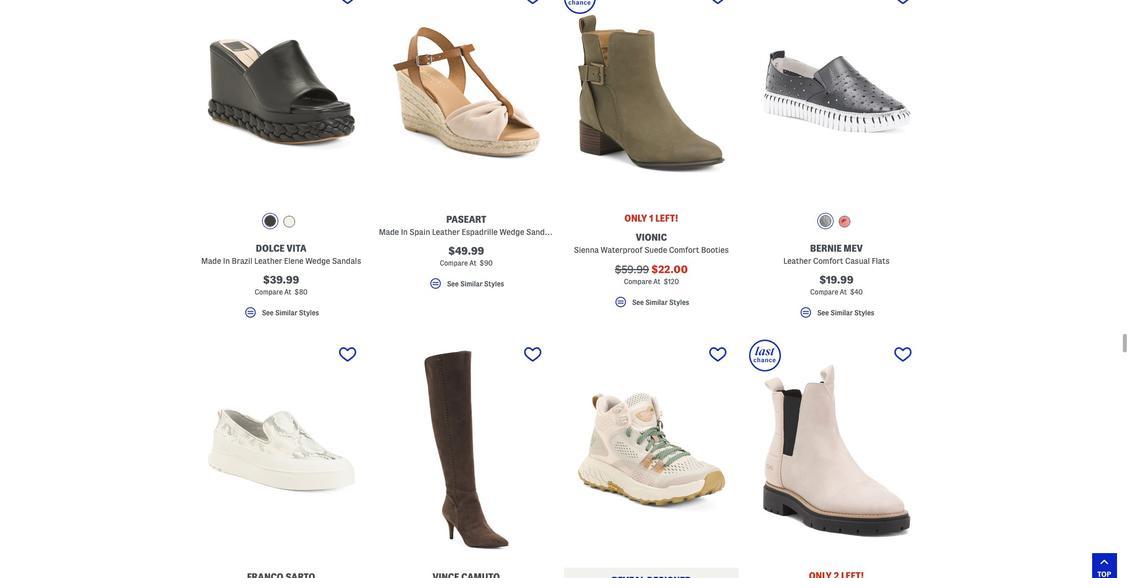 Task type: locate. For each thing, give the bounding box(es) containing it.
0 horizontal spatial leather
[[254, 257, 282, 266]]

black leather image
[[264, 216, 276, 227]]

wedge inside dolce vita made in brazil leather elene wedge sandals
[[306, 257, 330, 266]]

see similar styles inside dolce vita made in brazil leather elene wedge sandals $39.99 compare at              $80 element
[[262, 309, 319, 316]]

see similar styles inside the vionic sienna waterproof suede comfort booties compare at              $120 element
[[632, 299, 690, 306]]

leather
[[432, 228, 460, 237], [254, 257, 282, 266], [784, 257, 812, 266]]

leather down bernie
[[784, 257, 812, 266]]

compare down $49.99
[[440, 259, 468, 267]]

compare for $39.99
[[255, 288, 283, 296]]

see similar styles down $40
[[818, 309, 875, 316]]

in left the spain
[[401, 228, 408, 237]]

brazil
[[232, 257, 253, 266]]

sienna
[[574, 246, 599, 255]]

compare inside '$19.99 compare at              $40'
[[811, 288, 839, 296]]

comfort inside 'bernie mev leather comfort casual flats'
[[814, 257, 844, 266]]

1 horizontal spatial list box
[[818, 213, 856, 232]]

styles
[[484, 280, 504, 288], [670, 299, 690, 306], [299, 309, 319, 316], [855, 309, 875, 316]]

comfort up $22.00
[[669, 246, 700, 255]]

list box up bernie
[[818, 213, 856, 232]]

1 horizontal spatial made
[[379, 228, 399, 237]]

paseart made in spain leather espadrille wedge sandals
[[379, 215, 556, 237]]

wedge right the espadrille
[[500, 228, 525, 237]]

0 vertical spatial wedge
[[500, 228, 525, 237]]

mev
[[844, 244, 863, 254]]

similar inside bernie mev leather comfort casual flats $19.99 compare at              $40 element
[[831, 309, 853, 316]]

styles inside the vionic sienna waterproof suede comfort booties compare at              $120 element
[[670, 299, 690, 306]]

vionic
[[636, 233, 667, 243]]

1 vertical spatial sandals
[[332, 257, 361, 266]]

0 vertical spatial comfort
[[669, 246, 700, 255]]

list box inside dolce vita made in brazil leather elene wedge sandals $39.99 compare at              $80 element
[[262, 213, 301, 232]]

see inside bernie mev leather comfort casual flats $19.99 compare at              $40 element
[[818, 309, 829, 316]]

vionic sienna waterproof suede comfort booties
[[574, 233, 729, 255]]

$49.99 compare at              $90
[[440, 246, 493, 267]]

made left the spain
[[379, 228, 399, 237]]

sandals
[[526, 228, 556, 237], [332, 257, 361, 266]]

1 horizontal spatial sandals
[[526, 228, 556, 237]]

see similar styles down $120
[[632, 299, 690, 306]]

see similar styles down $90
[[447, 280, 504, 288]]

similar down $120
[[646, 299, 668, 306]]

leather down dolce
[[254, 257, 282, 266]]

made inside paseart made in spain leather espadrille wedge sandals
[[379, 228, 399, 237]]

see similar styles button down $39.99 compare at              $80
[[194, 306, 369, 325]]

$19.99
[[820, 275, 854, 286]]

styles down $90
[[484, 280, 504, 288]]

styles for $39.99
[[299, 309, 319, 316]]

see similar styles button down $59.99 $22.00 compare at              $120
[[564, 295, 739, 314]]

0 vertical spatial in
[[401, 228, 408, 237]]

in left brazil
[[223, 257, 230, 266]]

0 horizontal spatial list box
[[262, 213, 301, 232]]

see similar styles button for $39.99
[[194, 306, 369, 325]]

2 horizontal spatial leather
[[784, 257, 812, 266]]

similar
[[461, 280, 483, 288], [646, 299, 668, 306], [275, 309, 298, 316], [831, 309, 853, 316]]

$120
[[664, 278, 679, 286]]

$80
[[295, 288, 308, 296]]

styles down $80
[[299, 309, 319, 316]]

0 horizontal spatial made
[[201, 257, 221, 266]]

see similar styles button down $49.99 compare at              $90
[[379, 277, 554, 296]]

dolce vita made in brazil leather elene wedge sandals
[[201, 244, 361, 266]]

reveal designer $69.99 compare at              $115 element
[[564, 340, 739, 578]]

made left brazil
[[201, 257, 221, 266]]

0 horizontal spatial wedge
[[306, 257, 330, 266]]

compare inside $49.99 compare at              $90
[[440, 259, 468, 267]]

wedge
[[500, 228, 525, 237], [306, 257, 330, 266]]

bernie
[[811, 244, 842, 254]]

see similar styles for $19.99
[[818, 309, 875, 316]]

compare down the $39.99
[[255, 288, 283, 296]]

1 horizontal spatial comfort
[[814, 257, 844, 266]]

styles down $40
[[855, 309, 875, 316]]

$90
[[480, 259, 493, 267]]

see down '$19.99 compare at              $40'
[[818, 309, 829, 316]]

1 vertical spatial in
[[223, 257, 230, 266]]

see similar styles down $80
[[262, 309, 319, 316]]

1 horizontal spatial in
[[401, 228, 408, 237]]

1
[[650, 214, 654, 224]]

compare at              $60 element
[[750, 340, 924, 578]]

styles for $59.99
[[670, 299, 690, 306]]

see similar styles button for $19.99
[[750, 306, 924, 325]]

casual
[[846, 257, 870, 266]]

see inside dolce vita made in brazil leather elene wedge sandals $39.99 compare at              $80 element
[[262, 309, 274, 316]]

0 horizontal spatial comfort
[[669, 246, 700, 255]]

in inside dolce vita made in brazil leather elene wedge sandals
[[223, 257, 230, 266]]

similar down $40
[[831, 309, 853, 316]]

waterproof
[[601, 246, 643, 255]]

bernie mev leather comfort casual flats
[[784, 244, 890, 266]]

bernie mev leather comfort casual flats $19.99 compare at              $40 element
[[750, 0, 924, 325]]

franco sarto $29.99 compare at              $60 element
[[194, 340, 369, 578]]

compare inside $39.99 compare at              $80
[[255, 288, 283, 296]]

in
[[401, 228, 408, 237], [223, 257, 230, 266]]

see similar styles button
[[379, 277, 554, 296], [564, 295, 739, 314], [194, 306, 369, 325], [750, 306, 924, 325]]

ivory image
[[284, 216, 295, 228]]

2 list box from the left
[[818, 213, 856, 232]]

similar down $90
[[461, 280, 483, 288]]

styles inside bernie mev leather comfort casual flats $19.99 compare at              $40 element
[[855, 309, 875, 316]]

1 vertical spatial made
[[201, 257, 221, 266]]

similar for $19.99
[[831, 309, 853, 316]]

see similar styles button for $59.99
[[564, 295, 739, 314]]

see down $49.99 compare at              $90
[[447, 280, 459, 288]]

similar inside the vionic sienna waterproof suede comfort booties compare at              $120 element
[[646, 299, 668, 306]]

only 1 left!
[[625, 214, 679, 224]]

1 vertical spatial wedge
[[306, 257, 330, 266]]

made
[[379, 228, 399, 237], [201, 257, 221, 266]]

0 horizontal spatial in
[[223, 257, 230, 266]]

spain
[[410, 228, 430, 237]]

leather down 'paseart'
[[432, 228, 460, 237]]

1 list box from the left
[[262, 213, 301, 232]]

compare down $19.99
[[811, 288, 839, 296]]

paseart made in spain leather espadrille wedge sandals $49.99 compare at              $90 element
[[379, 0, 556, 296]]

0 vertical spatial sandals
[[526, 228, 556, 237]]

see down $59.99 $22.00 compare at              $120
[[632, 299, 644, 306]]

list box
[[262, 213, 301, 232], [818, 213, 856, 232]]

see similar styles for $59.99
[[632, 299, 690, 306]]

see
[[447, 280, 459, 288], [632, 299, 644, 306], [262, 309, 274, 316], [818, 309, 829, 316]]

list box up dolce
[[262, 213, 301, 232]]

similar inside dolce vita made in brazil leather elene wedge sandals $39.99 compare at              $80 element
[[275, 309, 298, 316]]

comfort down bernie
[[814, 257, 844, 266]]

1 vertical spatial comfort
[[814, 257, 844, 266]]

$49.99
[[449, 246, 484, 257]]

made inside dolce vita made in brazil leather elene wedge sandals
[[201, 257, 221, 266]]

similar for $39.99
[[275, 309, 298, 316]]

compare down $59.99
[[624, 278, 652, 286]]

see similar styles button down '$19.99 compare at              $40'
[[750, 306, 924, 325]]

styles down $120
[[670, 299, 690, 306]]

$39.99 compare at              $80
[[255, 275, 308, 296]]

wedge right the elene
[[306, 257, 330, 266]]

see similar styles inside bernie mev leather comfort casual flats $19.99 compare at              $40 element
[[818, 309, 875, 316]]

compare inside $59.99 $22.00 compare at              $120
[[624, 278, 652, 286]]

see down $39.99 compare at              $80
[[262, 309, 274, 316]]

leather inside dolce vita made in brazil leather elene wedge sandals
[[254, 257, 282, 266]]

comfort
[[669, 246, 700, 255], [814, 257, 844, 266]]

1 horizontal spatial leather
[[432, 228, 460, 237]]

left!
[[656, 214, 679, 224]]

similar down $80
[[275, 309, 298, 316]]

styles inside dolce vita made in brazil leather elene wedge sandals $39.99 compare at              $80 element
[[299, 309, 319, 316]]

see inside the vionic sienna waterproof suede comfort booties compare at              $120 element
[[632, 299, 644, 306]]

list box for $39.99
[[262, 213, 301, 232]]

0 vertical spatial made
[[379, 228, 399, 237]]

0 horizontal spatial sandals
[[332, 257, 361, 266]]

1 horizontal spatial wedge
[[500, 228, 525, 237]]

list box for $19.99
[[818, 213, 856, 232]]

list box inside bernie mev leather comfort casual flats $19.99 compare at              $40 element
[[818, 213, 856, 232]]

compare
[[440, 259, 468, 267], [624, 278, 652, 286], [255, 288, 283, 296], [811, 288, 839, 296]]

top
[[1098, 570, 1112, 578]]

compare for $49.99
[[440, 259, 468, 267]]

see similar styles
[[447, 280, 504, 288], [632, 299, 690, 306], [262, 309, 319, 316], [818, 309, 875, 316]]



Task type: describe. For each thing, give the bounding box(es) containing it.
elene
[[284, 257, 304, 266]]

made in brazil leather elene wedge sandals image
[[194, 0, 369, 201]]

$59.99
[[615, 264, 649, 275]]

comfort inside vionic sienna waterproof suede comfort booties
[[669, 246, 700, 255]]

$19.99 compare at              $40
[[811, 275, 863, 296]]

vionic sienna waterproof suede comfort booties compare at              $120 element
[[564, 0, 739, 314]]

sandals inside paseart made in spain leather espadrille wedge sandals
[[526, 228, 556, 237]]

dolce vita made in brazil leather elene wedge sandals $39.99 compare at              $80 element
[[194, 0, 369, 325]]

dolce
[[256, 244, 285, 254]]

see for $19.99
[[818, 309, 829, 316]]

suede
[[645, 246, 668, 255]]

see similar styles inside paseart made in spain leather espadrille wedge sandals $49.99 compare at              $90 element
[[447, 280, 504, 288]]

vita
[[287, 244, 307, 254]]

top link
[[1092, 553, 1117, 578]]

styles inside paseart made in spain leather espadrille wedge sandals $49.99 compare at              $90 element
[[484, 280, 504, 288]]

sandals inside dolce vita made in brazil leather elene wedge sandals
[[332, 257, 361, 266]]

see similar styles button inside paseart made in spain leather espadrille wedge sandals $49.99 compare at              $90 element
[[379, 277, 554, 296]]

paseart
[[446, 215, 486, 225]]

$22.00
[[652, 264, 688, 275]]

leather inside paseart made in spain leather espadrille wedge sandals
[[432, 228, 460, 237]]

see inside paseart made in spain leather espadrille wedge sandals $49.99 compare at              $90 element
[[447, 280, 459, 288]]

see for $39.99
[[262, 309, 274, 316]]

black image
[[820, 216, 831, 227]]

styles for $19.99
[[855, 309, 875, 316]]

booties
[[701, 246, 729, 255]]

see similar styles for $39.99
[[262, 309, 319, 316]]

$59.99 $22.00 compare at              $120
[[615, 264, 688, 286]]

flats
[[872, 257, 890, 266]]

similar inside paseart made in spain leather espadrille wedge sandals $49.99 compare at              $90 element
[[461, 280, 483, 288]]

compare for $19.99
[[811, 288, 839, 296]]

$40
[[850, 288, 863, 296]]

see for $59.99
[[632, 299, 644, 306]]

wedge inside paseart made in spain leather espadrille wedge sandals
[[500, 228, 525, 237]]

leather comfort casual flats image
[[750, 0, 924, 201]]

made in spain leather espadrille wedge sandals image
[[379, 0, 554, 201]]

espadrille
[[462, 228, 498, 237]]

$39.99
[[263, 275, 299, 286]]

only
[[625, 214, 648, 224]]

similar for $59.99
[[646, 299, 668, 306]]

sienna waterproof suede comfort booties image
[[564, 0, 739, 201]]

in inside paseart made in spain leather espadrille wedge sandals
[[401, 228, 408, 237]]

leather inside 'bernie mev leather comfort casual flats'
[[784, 257, 812, 266]]

red image
[[839, 216, 851, 228]]

vince camuto compare at              $140 element
[[379, 340, 554, 578]]



Task type: vqa. For each thing, say whether or not it's contained in the screenshot.
View All
no



